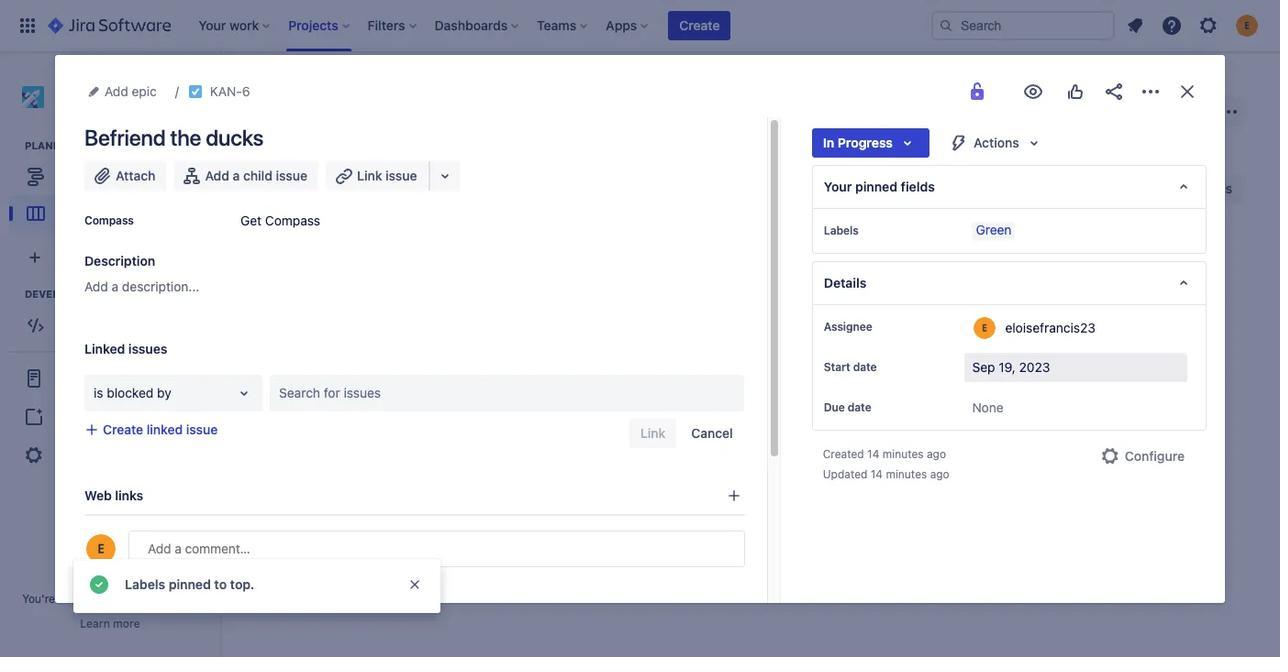 Task type: locate. For each thing, give the bounding box(es) containing it.
a right in
[[70, 593, 76, 607]]

watch options: you are not watching this issue, 0 people watching image
[[1022, 81, 1044, 103]]

create linked issue
[[103, 422, 218, 438]]

tip:
[[150, 575, 169, 589]]

add
[[205, 168, 229, 184], [84, 279, 108, 295], [56, 409, 80, 425]]

progress
[[838, 135, 893, 150]]

compass
[[265, 213, 320, 228], [84, 214, 134, 228]]

eloisefrancis23 image
[[382, 174, 411, 204]]

a
[[233, 168, 240, 184], [112, 279, 118, 295], [70, 593, 76, 607]]

0 vertical spatial project
[[126, 80, 170, 95]]

pro
[[128, 575, 147, 589]]

0 horizontal spatial labels
[[125, 577, 165, 593]]

minutes right 'updated' on the right bottom of the page
[[886, 468, 927, 482]]

add a child issue
[[205, 168, 307, 184]]

actions image
[[1140, 81, 1162, 103]]

green link
[[972, 222, 1015, 240]]

sep
[[972, 360, 995, 375]]

done
[[788, 252, 820, 265]]

profile image of eloisefrancis23 image
[[86, 535, 116, 564]]

labels inside 'befriend the ducks' 'dialog'
[[824, 224, 859, 238]]

0 vertical spatial link
[[357, 168, 382, 184]]

1 horizontal spatial create
[[679, 17, 720, 33]]

0 vertical spatial pinned
[[855, 179, 897, 195]]

1 vertical spatial project
[[162, 593, 198, 607]]

labels for labels
[[824, 224, 859, 238]]

pinned for to
[[169, 577, 211, 593]]

a for child
[[233, 168, 240, 184]]

create linked issue button
[[73, 419, 229, 441]]

befriend the ducks
[[84, 125, 263, 150]]

in
[[58, 593, 67, 607]]

2 horizontal spatial add
[[205, 168, 229, 184]]

0 horizontal spatial project
[[104, 99, 141, 113]]

my
[[55, 80, 74, 95]]

project down kanban
[[104, 99, 141, 113]]

project down press
[[162, 593, 198, 607]]

success image
[[88, 574, 110, 596]]

to right m
[[223, 575, 234, 589]]

create inside 'befriend the ducks' 'dialog'
[[103, 422, 143, 438]]

project
[[126, 80, 170, 95], [56, 371, 98, 386], [56, 448, 98, 463]]

14 right 'updated' on the right bottom of the page
[[871, 468, 883, 482]]

pinned inside "element"
[[855, 179, 897, 195]]

eloisefrancis23
[[1005, 320, 1096, 335]]

1 horizontal spatial pinned
[[855, 179, 897, 195]]

link to a web page image
[[726, 489, 741, 504]]

cancel button
[[680, 419, 744, 449], [681, 584, 745, 614]]

date
[[853, 361, 877, 374], [848, 401, 871, 415]]

0 horizontal spatial a
[[70, 593, 76, 607]]

primary element
[[11, 0, 931, 51]]

14
[[867, 448, 879, 462], [871, 468, 883, 482]]

Search this board text field
[[259, 173, 343, 206]]

link
[[357, 168, 382, 184], [422, 525, 445, 539]]

2 vertical spatial project
[[56, 448, 98, 463]]

learn more button
[[80, 618, 140, 632]]

2 horizontal spatial a
[[233, 168, 240, 184]]

details element
[[812, 262, 1207, 306]]

project for project pages
[[56, 371, 98, 386]]

timeline
[[58, 169, 108, 184]]

add down description
[[84, 279, 108, 295]]

project down linked
[[56, 371, 98, 386]]

0 vertical spatial 14
[[867, 448, 879, 462]]

date for due date
[[848, 401, 871, 415]]

cancel
[[691, 426, 733, 441], [692, 591, 734, 606]]

a for description...
[[112, 279, 118, 295]]

sep 19, 2023
[[972, 360, 1050, 375]]

learn more
[[80, 618, 140, 631]]

2 vertical spatial a
[[70, 593, 76, 607]]

description...
[[122, 279, 199, 295]]

development group
[[9, 287, 219, 350]]

labels for labels pinned to top.
[[125, 577, 165, 593]]

0 vertical spatial a
[[233, 168, 240, 184]]

create for create linked issue
[[103, 422, 143, 438]]

a inside button
[[233, 168, 240, 184]]

project settings
[[56, 448, 149, 463]]

add for add a child issue
[[205, 168, 229, 184]]

0 vertical spatial create
[[679, 17, 720, 33]]

insights image
[[1159, 178, 1181, 200]]

link left text
[[422, 525, 445, 539]]

1 vertical spatial 14
[[871, 468, 883, 482]]

1 vertical spatial pinned
[[169, 577, 211, 593]]

create inside button
[[679, 17, 720, 33]]

actions button
[[937, 128, 1056, 158]]

add inside button
[[205, 168, 229, 184]]

1 horizontal spatial a
[[112, 279, 118, 295]]

add for add shortcut
[[56, 409, 80, 425]]

issue
[[276, 168, 307, 184], [385, 168, 417, 184], [852, 295, 884, 310], [186, 422, 218, 438]]

project down add shortcut
[[56, 448, 98, 463]]

m
[[207, 576, 216, 588]]

1 vertical spatial create
[[808, 295, 849, 310]]

issue down details
[[852, 295, 884, 310]]

0 horizontal spatial pinned
[[169, 577, 211, 593]]

2 vertical spatial add
[[56, 409, 80, 425]]

0 vertical spatial cancel
[[691, 426, 733, 441]]

labels down your
[[824, 224, 859, 238]]

kanban
[[77, 80, 123, 95]]

1 vertical spatial project
[[56, 371, 98, 386]]

add left child
[[205, 168, 229, 184]]

0 vertical spatial add
[[205, 168, 229, 184]]

0 vertical spatial date
[[853, 361, 877, 374]]

2 horizontal spatial create
[[808, 295, 849, 310]]

1 vertical spatial date
[[848, 401, 871, 415]]

1 vertical spatial link
[[422, 525, 445, 539]]

create
[[679, 17, 720, 33], [808, 295, 849, 310], [103, 422, 143, 438]]

minutes
[[882, 448, 924, 462], [886, 468, 927, 482]]

0 horizontal spatial link
[[357, 168, 382, 184]]

share image
[[1103, 81, 1125, 103]]

attach button
[[84, 161, 167, 191]]

14 right 'created' on the bottom right of page
[[867, 448, 879, 462]]

jira software image
[[48, 15, 171, 37], [48, 15, 171, 37]]

0 vertical spatial ago
[[927, 448, 946, 462]]

issue inside button
[[276, 168, 307, 184]]

created
[[823, 448, 864, 462]]

link left 'terry turtle' image
[[357, 168, 382, 184]]

0 vertical spatial cancel button
[[680, 419, 744, 449]]

befriend the ducks dialog
[[55, 55, 1225, 658]]

add left shortcut
[[56, 409, 80, 425]]

comment
[[237, 575, 285, 589]]

compass down the search this board text field
[[265, 213, 320, 228]]

a down description
[[112, 279, 118, 295]]

1 vertical spatial labels
[[125, 577, 165, 593]]

create button
[[668, 11, 731, 40]]

link issue button
[[326, 161, 430, 191]]

to
[[223, 575, 234, 589], [214, 577, 227, 593]]

0 horizontal spatial add
[[56, 409, 80, 425]]

due
[[824, 401, 845, 415]]

1 horizontal spatial labels
[[824, 224, 859, 238]]

a left child
[[233, 168, 240, 184]]

1 vertical spatial a
[[112, 279, 118, 295]]

0 horizontal spatial create
[[103, 422, 143, 438]]

dismiss image
[[407, 578, 422, 593]]

project for project settings
[[56, 448, 98, 463]]

pinned for fields
[[855, 179, 897, 195]]

add a description...
[[84, 279, 199, 295]]

issue right child
[[276, 168, 307, 184]]

project right kanban
[[126, 80, 170, 95]]

planning
[[25, 140, 80, 152]]

you're
[[22, 593, 55, 607]]

create issue
[[808, 295, 884, 310]]

1 horizontal spatial add
[[84, 279, 108, 295]]

none
[[972, 400, 1004, 416]]

0 vertical spatial project
[[104, 99, 141, 113]]

start
[[824, 361, 850, 374]]

group
[[7, 352, 213, 482]]

labels
[[824, 224, 859, 238], [125, 577, 165, 593]]

issue left add people icon
[[385, 168, 417, 184]]

to inside 'befriend the ducks' 'dialog'
[[223, 575, 234, 589]]

your
[[824, 179, 852, 195]]

1 vertical spatial add
[[84, 279, 108, 295]]

labels left press
[[125, 577, 165, 593]]

due date
[[824, 401, 871, 415]]

configure link
[[1088, 442, 1196, 472]]

1 horizontal spatial link
[[422, 525, 445, 539]]

0 vertical spatial minutes
[[882, 448, 924, 462]]

0 vertical spatial labels
[[824, 224, 859, 238]]

updated
[[823, 468, 867, 482]]

2023
[[1019, 360, 1050, 375]]

open image
[[233, 383, 255, 405]]

links
[[115, 488, 143, 504]]

1 vertical spatial ago
[[930, 468, 949, 482]]

date right start
[[853, 361, 877, 374]]

date left 'due date pin to top' image
[[848, 401, 871, 415]]

1 vertical spatial cancel
[[692, 591, 734, 606]]

1 horizontal spatial project
[[162, 593, 198, 607]]

link inside button
[[357, 168, 382, 184]]

2 vertical spatial create
[[103, 422, 143, 438]]

add inside button
[[56, 409, 80, 425]]

minutes down 'due date pin to top' image
[[882, 448, 924, 462]]

compass up description
[[84, 214, 134, 228]]

to left top.
[[214, 577, 227, 593]]

get compass
[[240, 213, 320, 228]]



Task type: vqa. For each thing, say whether or not it's contained in the screenshot.
or to the right
no



Task type: describe. For each thing, give the bounding box(es) containing it.
top.
[[230, 577, 254, 593]]

vote options: no one has voted for this issue yet. image
[[1064, 81, 1086, 103]]

actions
[[974, 135, 1019, 150]]

https://www.example.com field
[[86, 542, 405, 575]]

learn
[[80, 618, 110, 631]]

timeline link
[[9, 159, 211, 196]]

Search field
[[931, 11, 1115, 40]]

link for link issue
[[357, 168, 382, 184]]

date for start date
[[853, 361, 877, 374]]

Add a comment… field
[[128, 531, 745, 568]]

team-
[[79, 593, 111, 607]]

start date
[[824, 361, 877, 374]]

0 horizontal spatial compass
[[84, 214, 134, 228]]

software
[[55, 99, 101, 113]]

link text
[[422, 525, 469, 539]]

create for create issue
[[808, 295, 849, 310]]

kan-
[[210, 83, 242, 99]]

the
[[170, 125, 201, 150]]

1 horizontal spatial compass
[[265, 213, 320, 228]]

create banner
[[0, 0, 1280, 51]]

kan
[[259, 112, 302, 138]]

project inside my kanban project software project
[[104, 99, 141, 113]]

insights
[[1184, 181, 1232, 196]]

befriend
[[84, 125, 165, 150]]

issue right linked
[[186, 422, 218, 438]]

link issue
[[357, 168, 417, 184]]

get
[[240, 213, 262, 228]]

terry turtle image
[[409, 174, 439, 204]]

add shortcut
[[56, 409, 133, 425]]

1 vertical spatial cancel button
[[681, 584, 745, 614]]

in progress
[[823, 135, 893, 150]]

project inside my kanban project software project
[[126, 80, 170, 95]]

group containing project pages
[[7, 352, 213, 482]]

19,
[[999, 360, 1016, 375]]

labels pinned to top.
[[125, 577, 254, 593]]

create for create
[[679, 17, 720, 33]]

assignee
[[824, 320, 872, 334]]

search image
[[939, 18, 953, 33]]

project pages link
[[7, 359, 213, 399]]

kan-6 link
[[210, 81, 250, 103]]

pro tip: press m to comment
[[128, 575, 285, 589]]

web
[[84, 488, 112, 504]]

create column image
[[1037, 240, 1059, 262]]

kan-6
[[210, 83, 250, 99]]

managed
[[111, 593, 158, 607]]

linked
[[84, 341, 125, 357]]

insights button
[[1148, 174, 1243, 204]]

details
[[824, 275, 867, 291]]

due date pin to top image
[[875, 401, 890, 416]]

pages
[[101, 371, 138, 386]]

close image
[[1176, 81, 1198, 103]]

your pinned fields element
[[812, 165, 1207, 209]]

board
[[58, 205, 93, 221]]

kan board
[[259, 112, 363, 138]]

epic - add epic image
[[86, 84, 101, 99]]

created 14 minutes ago updated 14 minutes ago
[[823, 448, 949, 482]]

project settings link
[[7, 436, 213, 476]]

add shortcut button
[[7, 399, 213, 436]]

planning group
[[9, 139, 219, 238]]

configure
[[1125, 449, 1185, 464]]

linked issues
[[84, 341, 167, 357]]

your pinned fields
[[824, 179, 935, 195]]

6
[[242, 83, 250, 99]]

cancel for bottommost cancel button
[[692, 591, 734, 606]]

fields
[[901, 179, 935, 195]]

attach
[[116, 168, 156, 184]]

board link
[[9, 196, 211, 232]]

in
[[823, 135, 834, 150]]

child
[[243, 168, 272, 184]]

add people image
[[451, 178, 473, 200]]

description
[[84, 253, 155, 269]]

url
[[84, 525, 107, 539]]

in progress button
[[812, 128, 930, 158]]

cancel for cancel button to the top
[[691, 426, 733, 441]]

link for link text
[[422, 525, 445, 539]]

you're in a team-managed project
[[22, 593, 198, 607]]

settings
[[101, 448, 149, 463]]

add for add a description...
[[84, 279, 108, 295]]

create issue button
[[779, 286, 1018, 319]]

press
[[172, 575, 200, 589]]

development
[[25, 288, 103, 300]]

text
[[447, 525, 469, 539]]

project pages
[[56, 371, 138, 386]]

board
[[307, 112, 363, 138]]

shortcut
[[83, 409, 133, 425]]

star kan board image
[[1179, 101, 1201, 123]]

code
[[58, 317, 89, 333]]

add a child issue button
[[174, 161, 318, 191]]

linked
[[147, 422, 183, 438]]

Add a description... field
[[424, 542, 743, 575]]

ducks
[[206, 125, 263, 150]]

more
[[113, 618, 140, 631]]

issues
[[128, 341, 167, 357]]

green
[[976, 222, 1012, 238]]

1 vertical spatial minutes
[[886, 468, 927, 482]]

my kanban project software project
[[55, 80, 170, 113]]



